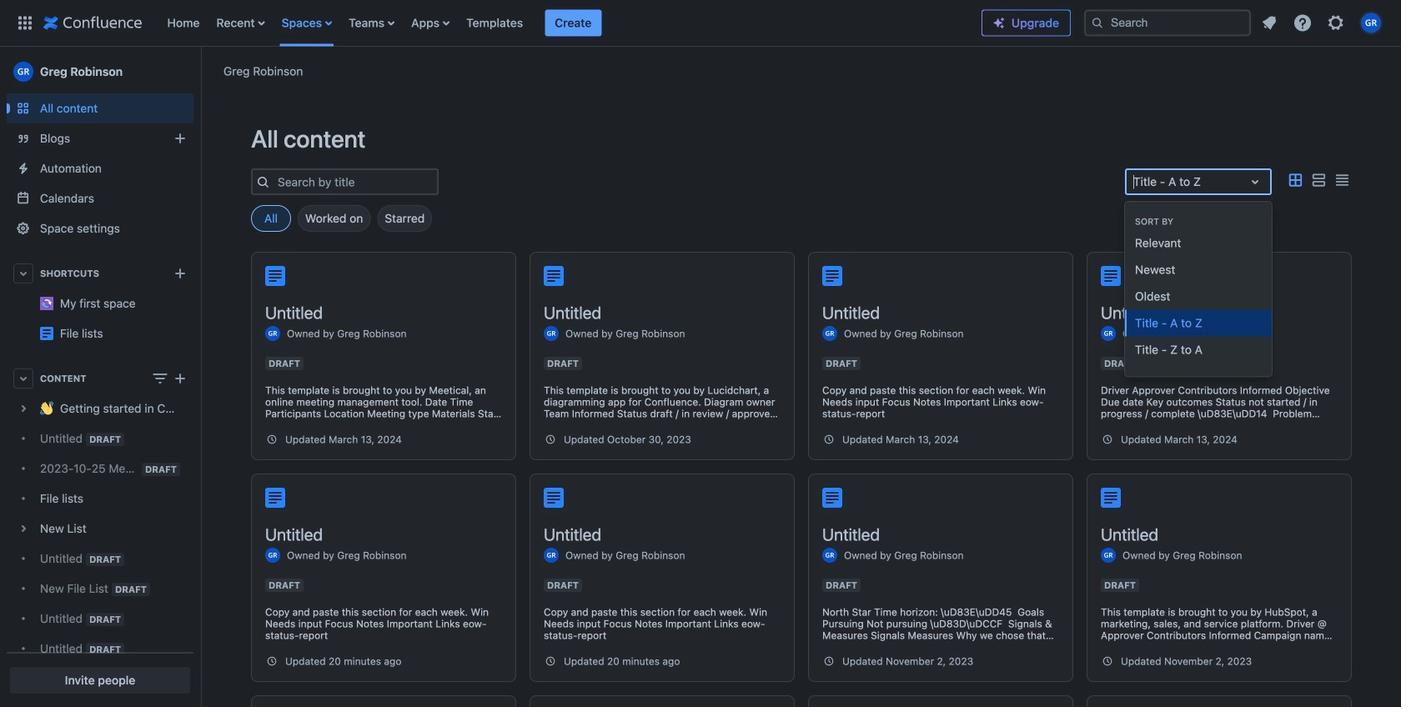 Task type: vqa. For each thing, say whether or not it's contained in the screenshot.
it's
no



Task type: describe. For each thing, give the bounding box(es) containing it.
notification icon image
[[1260, 13, 1280, 33]]

add shortcut image
[[170, 264, 190, 284]]

global element
[[10, 0, 982, 46]]

list image
[[1309, 171, 1329, 191]]

settings icon image
[[1327, 13, 1347, 33]]

tree inside space element
[[7, 394, 194, 708]]

file lists image
[[40, 327, 53, 340]]

search image
[[1091, 16, 1105, 30]]

help icon image
[[1293, 13, 1313, 33]]

list for appswitcher icon
[[159, 0, 982, 46]]

appswitcher icon image
[[15, 13, 35, 33]]

collapse sidebar image
[[182, 55, 219, 88]]

create a page image
[[170, 369, 190, 389]]

list item inside global element
[[545, 10, 602, 36]]

premium image
[[993, 16, 1006, 30]]

space element
[[0, 47, 200, 708]]



Task type: locate. For each thing, give the bounding box(es) containing it.
list for premium icon
[[1255, 8, 1392, 38]]

list item
[[545, 10, 602, 36]]

change view image
[[150, 369, 170, 389]]

create a blog image
[[170, 129, 190, 149]]

page image
[[265, 266, 285, 286], [265, 488, 285, 508], [544, 488, 564, 508], [823, 488, 843, 508]]

None search field
[[1085, 10, 1252, 36]]

1 horizontal spatial list
[[1255, 8, 1392, 38]]

list
[[159, 0, 982, 46], [1255, 8, 1392, 38]]

profile picture image
[[265, 326, 280, 341], [544, 326, 559, 341], [823, 326, 838, 341], [1102, 326, 1117, 341], [265, 548, 280, 563], [544, 548, 559, 563], [823, 548, 838, 563], [1102, 548, 1117, 563]]

0 horizontal spatial list
[[159, 0, 982, 46]]

page image
[[544, 266, 564, 286], [823, 266, 843, 286], [1102, 266, 1122, 286], [1102, 488, 1122, 508]]

confluence image
[[43, 13, 142, 33], [43, 13, 142, 33]]

tree
[[7, 394, 194, 708]]

Search by title field
[[273, 170, 437, 194]]

Search field
[[1085, 10, 1252, 36]]

compact list image
[[1333, 171, 1353, 191]]

cards image
[[1286, 171, 1306, 191]]

None text field
[[1134, 174, 1137, 190]]

open image
[[1246, 172, 1266, 192]]

banner
[[0, 0, 1402, 47]]



